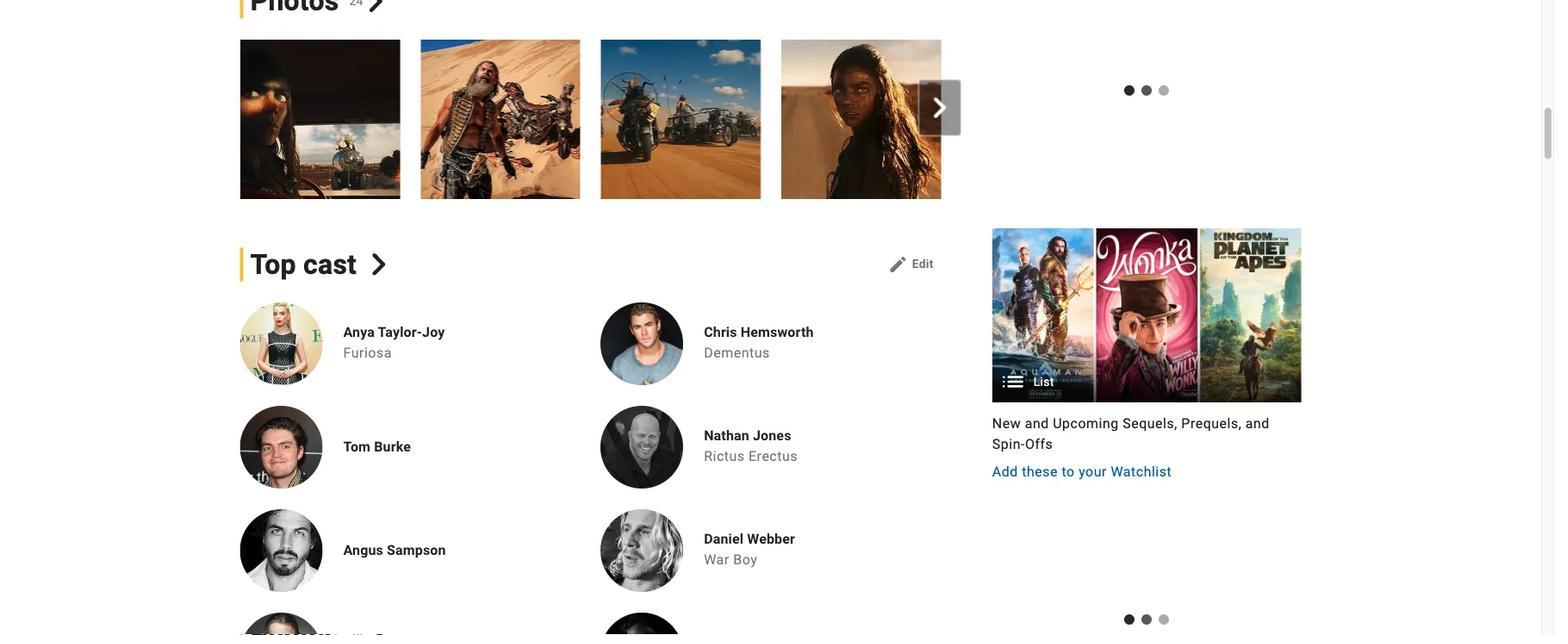 Task type: vqa. For each thing, say whether or not it's contained in the screenshot.
topmost 'that'
no



Task type: describe. For each thing, give the bounding box(es) containing it.
upcoming
[[1053, 415, 1119, 432]]

rictus erectus link
[[704, 448, 798, 464]]

angus sampson link
[[343, 542, 446, 559]]

list link
[[993, 229, 1302, 403]]

nathan jones link
[[704, 427, 805, 444]]

chris hemsworth image
[[601, 303, 684, 386]]

rictus
[[704, 448, 745, 464]]

anya
[[343, 324, 375, 340]]

webber
[[748, 531, 796, 547]]

these
[[1022, 464, 1058, 480]]

new
[[993, 415, 1022, 432]]

furiosa link
[[343, 345, 392, 361]]

tom burke link
[[343, 438, 411, 455]]

nathan jones image
[[601, 406, 684, 489]]

watchlist
[[1111, 464, 1172, 480]]

cast
[[303, 249, 357, 281]]

nathan jones rictus erectus
[[704, 427, 798, 464]]

taylor-
[[378, 324, 422, 340]]

production art image
[[993, 229, 1302, 403]]

new and upcoming sequels, prequels, and spin-offs
[[993, 415, 1270, 452]]

chris hemsworth and goran d. kleut in furiosa: a mad max saga (2024) image
[[601, 40, 761, 199]]

add
[[993, 464, 1019, 480]]

tom burke
[[343, 439, 411, 455]]

1 vertical spatial chevron right inline image
[[930, 98, 951, 118]]

chris hemsworth dementus
[[704, 324, 814, 361]]

furiosa
[[343, 345, 392, 361]]

offs
[[1026, 436, 1054, 452]]

edit image
[[888, 255, 909, 275]]

your
[[1079, 464, 1108, 480]]

anya taylor-joy furiosa
[[343, 324, 445, 361]]

2 and from the left
[[1246, 415, 1270, 432]]

tom
[[343, 439, 371, 455]]

daniel webber war boy
[[704, 531, 796, 568]]

anya taylor-joy link
[[343, 324, 445, 341]]

burke
[[374, 439, 411, 455]]

top
[[250, 249, 296, 281]]



Task type: locate. For each thing, give the bounding box(es) containing it.
dementus
[[704, 345, 770, 361]]

1 vertical spatial group
[[993, 229, 1302, 482]]

war
[[704, 551, 730, 568]]

1 and from the left
[[1025, 415, 1050, 432]]

1 horizontal spatial anya taylor-joy in furiosa: a mad max saga (2024) image
[[781, 40, 941, 199]]

0 vertical spatial group
[[219, 40, 962, 199]]

edit
[[912, 257, 934, 272]]

angus sampson image
[[240, 510, 323, 592]]

1 horizontal spatial and
[[1246, 415, 1270, 432]]

1 horizontal spatial chevron right inline image
[[930, 98, 951, 118]]

chevron right inline image
[[368, 254, 390, 276]]

jones
[[753, 427, 792, 444]]

prequels,
[[1182, 415, 1242, 432]]

anya taylor-joy in furiosa: a mad max saga (2024) image
[[240, 40, 400, 199], [781, 40, 941, 199]]

spin-
[[993, 436, 1026, 452]]

1 anya taylor-joy in furiosa: a mad max saga (2024) image from the left
[[240, 40, 400, 199]]

lachy hulme image
[[601, 613, 684, 635]]

daniel webber image
[[601, 510, 684, 592]]

erectus
[[749, 448, 798, 464]]

2 anya taylor-joy in furiosa: a mad max saga (2024) image from the left
[[781, 40, 941, 199]]

and
[[1025, 415, 1050, 432], [1246, 415, 1270, 432]]

0 horizontal spatial group
[[219, 40, 962, 199]]

group containing new and upcoming sequels, prequels, and spin-offs
[[993, 229, 1302, 482]]

list
[[1034, 375, 1055, 389]]

angus
[[343, 542, 383, 558]]

top cast
[[250, 249, 357, 281]]

1 horizontal spatial group
[[993, 229, 1302, 482]]

anya taylor-joy image
[[240, 303, 323, 386]]

chevron right inline image
[[365, 0, 387, 13], [930, 98, 951, 118]]

sequels,
[[1123, 415, 1178, 432]]

add these to your watchlist
[[993, 464, 1172, 480]]

daniel
[[704, 531, 744, 547]]

0 vertical spatial chevron right inline image
[[365, 0, 387, 13]]

chris
[[704, 324, 738, 340]]

list group
[[993, 229, 1302, 403]]

0 horizontal spatial anya taylor-joy in furiosa: a mad max saga (2024) image
[[240, 40, 400, 199]]

daniel webber link
[[704, 530, 796, 548]]

add these to your watchlist button
[[993, 462, 1172, 482]]

edit button
[[881, 251, 941, 279]]

0 horizontal spatial and
[[1025, 415, 1050, 432]]

top cast link
[[240, 248, 390, 282]]

hemsworth
[[741, 324, 814, 340]]

chris hemsworth in furiosa: a mad max saga (2024) image
[[420, 40, 580, 199]]

and up offs
[[1025, 415, 1050, 432]]

sampson
[[387, 542, 446, 558]]

group
[[219, 40, 962, 199], [993, 229, 1302, 482]]

to
[[1062, 464, 1075, 480]]

new and upcoming sequels, prequels, and spin-offs link
[[993, 413, 1302, 455]]

boy
[[734, 551, 758, 568]]

0 horizontal spatial chevron right inline image
[[365, 0, 387, 13]]

war boy link
[[704, 551, 758, 568]]

and right prequels,
[[1246, 415, 1270, 432]]

nathan
[[704, 427, 750, 444]]

joy
[[422, 324, 445, 340]]

tom burke image
[[240, 406, 323, 489]]

dementus link
[[704, 345, 770, 361]]

goran d. kleut image
[[240, 613, 323, 635]]

chris hemsworth link
[[704, 324, 814, 341]]

angus sampson
[[343, 542, 446, 558]]



